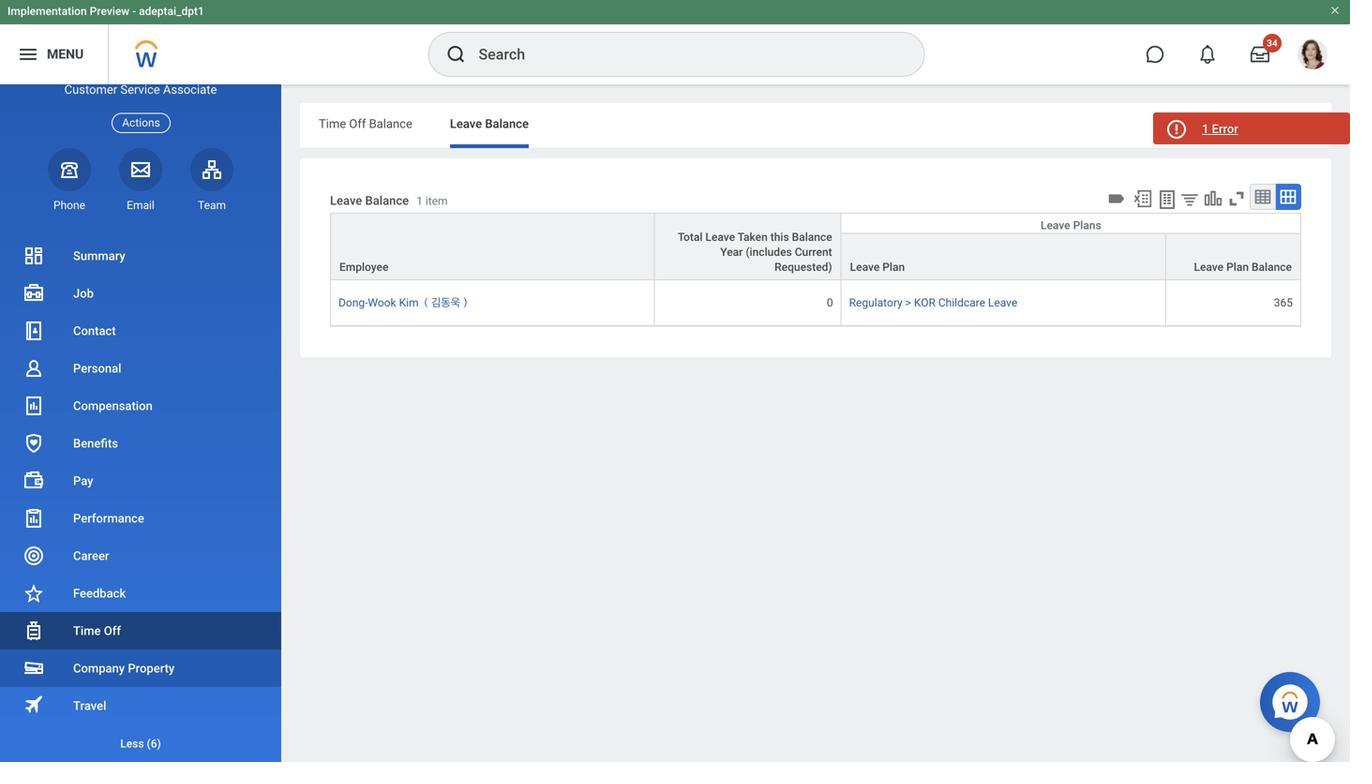 Task type: locate. For each thing, give the bounding box(es) containing it.
feedback image
[[23, 582, 45, 605]]

time inside list
[[73, 624, 101, 638]]

toolbar
[[1104, 184, 1302, 213]]

list
[[0, 237, 281, 763]]

job link
[[0, 275, 281, 312]]

0
[[827, 296, 833, 310]]

0 vertical spatial time
[[319, 117, 346, 131]]

leave for leave plan
[[850, 261, 880, 274]]

1 vertical spatial off
[[104, 624, 121, 638]]

time inside tab list
[[319, 117, 346, 131]]

leave plan balance button
[[1167, 234, 1301, 280]]

1 vertical spatial time
[[73, 624, 101, 638]]

time off balance
[[319, 117, 413, 131]]

tab list
[[300, 103, 1332, 148]]

year
[[721, 246, 743, 259]]

off up 'company property'
[[104, 624, 121, 638]]

0 horizontal spatial plan
[[883, 261, 905, 274]]

actions button
[[112, 113, 171, 133]]

time for time off
[[73, 624, 101, 638]]

dong-
[[339, 296, 368, 310]]

tab list containing time off balance
[[300, 103, 1332, 148]]

plan
[[883, 261, 905, 274], [1227, 261, 1249, 274]]

customer service associate
[[64, 83, 217, 97]]

summary link
[[0, 237, 281, 275]]

leave up the regulatory
[[850, 261, 880, 274]]

childcare
[[939, 296, 986, 310]]

preview
[[90, 5, 130, 18]]

0 vertical spatial off
[[349, 117, 366, 131]]

regulatory > kor childcare leave
[[849, 296, 1018, 310]]

feedback
[[73, 587, 126, 601]]

leave down view worker - expand/collapse chart icon
[[1194, 261, 1224, 274]]

employee button
[[331, 214, 654, 280]]

time off
[[73, 624, 121, 638]]

time off link
[[0, 612, 281, 650]]

2 plan from the left
[[1227, 261, 1249, 274]]

3 row from the top
[[330, 281, 1302, 326]]

time for time off balance
[[319, 117, 346, 131]]

menu
[[47, 47, 84, 62]]

time off image
[[23, 620, 45, 642]]

(includes
[[746, 246, 792, 259]]

search image
[[445, 43, 468, 66]]

leave balance
[[450, 117, 529, 131]]

this
[[771, 231, 789, 244]]

compensation image
[[23, 395, 45, 417]]

leave left 'plans'
[[1041, 219, 1071, 232]]

leave for leave plans
[[1041, 219, 1071, 232]]

1 row from the top
[[330, 213, 1302, 281]]

export to excel image
[[1133, 189, 1154, 209]]

1
[[1202, 122, 1209, 136], [417, 194, 423, 208]]

off
[[349, 117, 366, 131], [104, 624, 121, 638]]

less (6) button
[[0, 725, 281, 763]]

justify image
[[17, 43, 39, 66]]

1 plan from the left
[[883, 261, 905, 274]]

profile logan mcneil image
[[1298, 39, 1328, 73]]

leave up year
[[706, 231, 735, 244]]

dong-wook kim （김동욱） link
[[339, 293, 470, 310]]

requested)
[[775, 261, 833, 274]]

job image
[[23, 282, 45, 305]]

plan up the regulatory
[[883, 261, 905, 274]]

plan for leave plan balance
[[1227, 261, 1249, 274]]

regulatory > kor childcare leave link
[[849, 293, 1018, 310]]

team dong-wook kim （김동욱） element
[[190, 198, 234, 213]]

balance
[[369, 117, 413, 131], [485, 117, 529, 131], [365, 194, 409, 208], [792, 231, 833, 244], [1252, 261, 1292, 274]]

0 horizontal spatial 1
[[417, 194, 423, 208]]

travel image
[[23, 694, 45, 716]]

0 horizontal spatial off
[[104, 624, 121, 638]]

1 left item
[[417, 194, 423, 208]]

feedback link
[[0, 575, 281, 612]]

error
[[1212, 122, 1239, 136]]

1 left error
[[1202, 122, 1209, 136]]

plan down fullscreen icon
[[1227, 261, 1249, 274]]

1 horizontal spatial plan
[[1227, 261, 1249, 274]]

leave for leave plan balance
[[1194, 261, 1224, 274]]

total
[[678, 231, 703, 244]]

(6)
[[147, 738, 161, 751]]

benefits
[[73, 437, 118, 451]]

leave
[[450, 117, 482, 131], [330, 194, 362, 208], [1041, 219, 1071, 232], [706, 231, 735, 244], [850, 261, 880, 274], [1194, 261, 1224, 274], [988, 296, 1018, 310]]

expand table image
[[1279, 188, 1298, 206]]

team
[[198, 199, 226, 212]]

2 row from the top
[[330, 233, 1302, 281]]

menu banner
[[0, 0, 1351, 84]]

team link
[[190, 148, 234, 213]]

plan for leave plan
[[883, 261, 905, 274]]

benefits image
[[23, 432, 45, 455]]

exclamation image
[[1169, 123, 1183, 137]]

total leave taken this balance year (includes current requested)
[[678, 231, 833, 274]]

pay link
[[0, 462, 281, 500]]

company property list item
[[0, 650, 281, 687]]

leave balance 1 item
[[330, 194, 448, 208]]

actions
[[122, 116, 160, 129]]

personal link
[[0, 350, 281, 387]]

time
[[319, 117, 346, 131], [73, 624, 101, 638]]

email
[[127, 199, 155, 212]]

1 horizontal spatial 1
[[1202, 122, 1209, 136]]

contact
[[73, 324, 116, 338]]

personal image
[[23, 357, 45, 380]]

1 horizontal spatial off
[[349, 117, 366, 131]]

close environment banner image
[[1330, 5, 1341, 16]]

1 inside leave balance 1 item
[[417, 194, 423, 208]]

0 horizontal spatial time
[[73, 624, 101, 638]]

balance inside total leave taken this balance year (includes current requested)
[[792, 231, 833, 244]]

（김동욱）
[[422, 296, 470, 310]]

wook
[[368, 296, 396, 310]]

pay
[[73, 474, 93, 488]]

1 vertical spatial 1
[[417, 194, 423, 208]]

Search Workday  search field
[[479, 34, 886, 75]]

off inside navigation pane region
[[104, 624, 121, 638]]

personal
[[73, 362, 121, 376]]

leave plans
[[1041, 219, 1102, 232]]

row containing leave plan
[[330, 233, 1302, 281]]

off up leave balance 1 item
[[349, 117, 366, 131]]

leave up employee
[[330, 194, 362, 208]]

item
[[426, 194, 448, 208]]

leave plans button
[[842, 214, 1301, 233]]

property
[[128, 662, 175, 676]]

leave inside total leave taken this balance year (includes current requested)
[[706, 231, 735, 244]]

365
[[1274, 296, 1293, 310]]

job
[[73, 287, 94, 301]]

leave down the search "icon" at the top
[[450, 117, 482, 131]]

plans
[[1074, 219, 1102, 232]]

0 vertical spatial 1
[[1202, 122, 1209, 136]]

pay image
[[23, 470, 45, 492]]

less (6) button
[[0, 733, 281, 755]]

1 horizontal spatial time
[[319, 117, 346, 131]]

row
[[330, 213, 1302, 281], [330, 233, 1302, 281], [330, 281, 1302, 326]]

34 button
[[1240, 34, 1282, 75]]



Task type: describe. For each thing, give the bounding box(es) containing it.
kor
[[914, 296, 936, 310]]

leave plan balance
[[1194, 261, 1292, 274]]

leave plan button
[[842, 234, 1166, 280]]

performance link
[[0, 500, 281, 537]]

leave for leave balance 1 item
[[330, 194, 362, 208]]

company property image
[[23, 657, 45, 680]]

kim
[[399, 296, 419, 310]]

export to worksheets image
[[1156, 189, 1179, 211]]

off for time off balance
[[349, 117, 366, 131]]

fullscreen image
[[1227, 189, 1247, 209]]

view team image
[[201, 158, 223, 181]]

taken
[[738, 231, 768, 244]]

company property link
[[0, 650, 281, 687]]

service
[[120, 83, 160, 97]]

company property
[[73, 662, 175, 676]]

leave for leave balance
[[450, 117, 482, 131]]

list containing summary
[[0, 237, 281, 763]]

-
[[132, 5, 136, 18]]

regulatory
[[849, 296, 903, 310]]

mail image
[[129, 158, 152, 181]]

phone dong-wook kim （김동욱） element
[[48, 198, 91, 213]]

summary image
[[23, 245, 45, 267]]

select to filter grid data image
[[1180, 189, 1201, 209]]

contact link
[[0, 312, 281, 350]]

table image
[[1254, 188, 1273, 206]]

summary
[[73, 249, 125, 263]]

employee
[[340, 261, 389, 274]]

email button
[[119, 148, 162, 213]]

1 error
[[1202, 122, 1239, 136]]

career link
[[0, 537, 281, 575]]

row containing leave plans
[[330, 213, 1302, 281]]

phone image
[[56, 158, 83, 181]]

1 inside button
[[1202, 122, 1209, 136]]

notifications large image
[[1199, 45, 1217, 64]]

associate
[[163, 83, 217, 97]]

>
[[906, 296, 912, 310]]

1 error button
[[1154, 113, 1351, 144]]

tag image
[[1107, 189, 1127, 209]]

contact image
[[23, 320, 45, 342]]

travel link
[[0, 687, 281, 725]]

performance
[[73, 512, 144, 526]]

menu button
[[0, 24, 108, 84]]

email dong-wook kim （김동욱） element
[[119, 198, 162, 213]]

travel
[[73, 699, 106, 713]]

view worker - expand/collapse chart image
[[1203, 189, 1224, 209]]

less
[[120, 738, 144, 751]]

34
[[1267, 38, 1278, 49]]

compensation
[[73, 399, 153, 413]]

implementation preview -   adeptai_dpt1
[[8, 5, 204, 18]]

workday assistant region
[[1261, 665, 1328, 733]]

navigation pane region
[[0, 82, 281, 763]]

current
[[795, 246, 833, 259]]

leave right childcare
[[988, 296, 1018, 310]]

career image
[[23, 545, 45, 567]]

phone
[[53, 199, 85, 212]]

customer
[[64, 83, 117, 97]]

total leave taken this balance year (includes current requested) button
[[655, 214, 841, 280]]

leave plan
[[850, 261, 905, 274]]

implementation
[[8, 5, 87, 18]]

benefits link
[[0, 425, 281, 462]]

career
[[73, 549, 109, 563]]

compensation link
[[0, 387, 281, 425]]

phone button
[[48, 148, 91, 213]]

off for time off
[[104, 624, 121, 638]]

performance image
[[23, 507, 45, 530]]

less (6)
[[120, 738, 161, 751]]

dong-wook kim （김동욱）
[[339, 296, 470, 310]]

row containing dong-wook kim （김동욱）
[[330, 281, 1302, 326]]

adeptai_dpt1
[[139, 5, 204, 18]]

company
[[73, 662, 125, 676]]

inbox large image
[[1251, 45, 1270, 64]]



Task type: vqa. For each thing, say whether or not it's contained in the screenshot.
Benefits
yes



